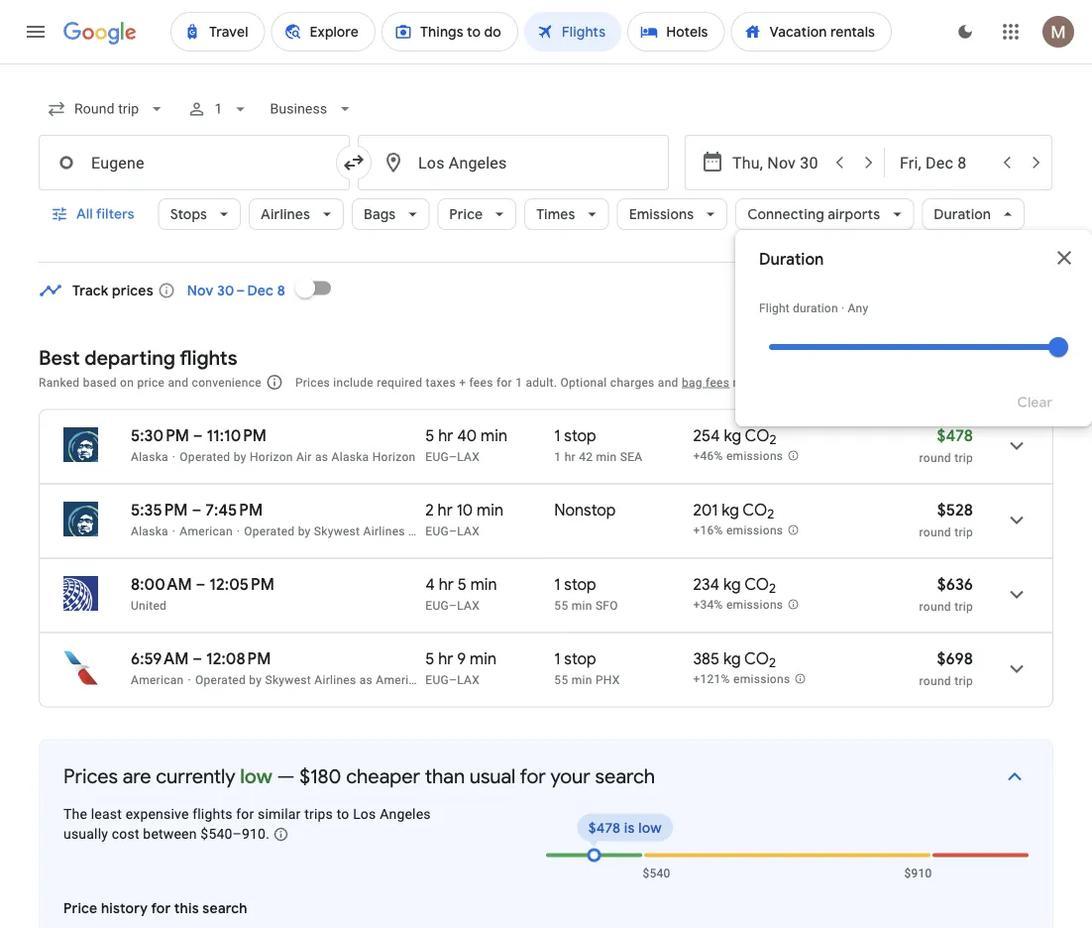 Task type: locate. For each thing, give the bounding box(es) containing it.
5 right 4
[[458, 574, 467, 595]]

$698
[[938, 649, 974, 669]]

1 vertical spatial operated
[[244, 524, 295, 538]]

None search field
[[39, 85, 1093, 426]]

price
[[450, 205, 483, 223], [63, 900, 98, 918]]

6:59 am – 12:08 pm
[[131, 649, 271, 669]]

by for operated by skywest airlines as american eagle
[[249, 673, 262, 687]]

prices for prices are currently low — $180 cheaper than usual for your search
[[63, 764, 118, 789]]

2 horizontal spatial airlines
[[364, 524, 405, 538]]

– inside 8:00 am – 12:05 pm united
[[196, 574, 206, 595]]

1 for 1
[[215, 101, 222, 117]]

2 inside 234 kg co 2
[[770, 580, 777, 597]]

hr left 40 on the top of the page
[[439, 425, 454, 446]]

 image
[[172, 524, 176, 538], [237, 524, 240, 538]]

times
[[537, 205, 576, 223]]

prices right learn more about ranking image
[[295, 375, 330, 389]]

1 button
[[179, 85, 258, 133]]

all filters button
[[39, 190, 150, 238]]

$478 inside $478 round trip
[[938, 425, 974, 446]]

co inside 234 kg co 2
[[745, 574, 770, 595]]

– right "5:35 pm" text field
[[192, 500, 202, 520]]

trip inside $636 round trip
[[955, 600, 974, 613]]

kg up +16% emissions
[[722, 500, 740, 520]]

round inside $528 round trip
[[920, 525, 952, 539]]

1 horizontal spatial airlines
[[315, 673, 357, 687]]

0 vertical spatial 1 stop flight. element
[[555, 425, 597, 449]]

charges
[[611, 375, 655, 389]]

lax inside 2 hr 10 min eug – lax
[[457, 524, 480, 538]]

0 horizontal spatial  image
[[172, 524, 176, 538]]

by
[[234, 450, 247, 464], [298, 524, 311, 538], [249, 673, 262, 687]]

trip down $528
[[955, 525, 974, 539]]

1 horizontal spatial prices
[[295, 375, 330, 389]]

Return text field
[[900, 136, 992, 189]]

3 lax from the top
[[457, 599, 480, 612]]

hr left 42
[[565, 450, 576, 464]]

2 vertical spatial airlines
[[315, 673, 357, 687]]

by down 12:08 pm text field
[[249, 673, 262, 687]]

min right 9
[[470, 649, 497, 669]]

2 for 201
[[768, 506, 775, 523]]

1 stop flight. element up phx
[[555, 649, 597, 672]]

4 eug from the top
[[426, 673, 449, 687]]

1 55 from the top
[[555, 599, 569, 612]]

round for $698
[[920, 674, 952, 688]]

kg up +46% emissions
[[724, 425, 742, 446]]

0 horizontal spatial prices
[[63, 764, 118, 789]]

by down the 11:10 pm
[[234, 450, 247, 464]]

low right is
[[639, 820, 662, 838]]

0 horizontal spatial as
[[315, 450, 329, 464]]

lax down total duration 4 hr 5 min. element
[[457, 599, 480, 612]]

co for 385
[[745, 649, 770, 669]]

1 horizontal spatial search
[[596, 764, 656, 789]]

kg inside 254 kg co 2
[[724, 425, 742, 446]]

3 eug from the top
[[426, 599, 449, 612]]

$636 round trip
[[920, 574, 974, 613]]

4
[[426, 574, 435, 595]]

learn more about price insights image
[[273, 827, 289, 842]]

$478 is low
[[589, 820, 662, 838]]

1 inside the 1 stop 55 min phx
[[555, 649, 561, 669]]

1 stop flight. element up 42
[[555, 425, 597, 449]]

0 horizontal spatial and
[[168, 375, 189, 389]]

$478 round trip
[[920, 425, 974, 465]]

flights up convenience
[[180, 345, 238, 370]]

5:35 pm – 7:45 pm
[[131, 500, 263, 520]]

flights
[[180, 345, 238, 370], [193, 806, 233, 823]]

55 for 5 hr 9 min
[[555, 673, 569, 687]]

for up $540–910
[[236, 806, 254, 823]]

american down the leaves eugene airport (eug) at 5:35 pm on thursday, november 30 and arrives at los angeles international airport at 7:45 pm on thursday, november 30. element
[[180, 524, 233, 538]]

airlines for operated by skywest airlines as alaska skywest
[[364, 524, 405, 538]]

2 horizontal spatial as
[[409, 524, 422, 538]]

2 left 10
[[426, 500, 434, 520]]

stop up 42
[[565, 425, 597, 446]]

are
[[123, 764, 151, 789]]

kg up +34% emissions
[[724, 574, 741, 595]]

skywest down 12:08 pm
[[265, 673, 311, 687]]

1 inside 1 popup button
[[215, 101, 222, 117]]

0 vertical spatial 5
[[426, 425, 435, 446]]

stop for 4 hr 5 min
[[565, 574, 597, 595]]

american down 6:59 am
[[131, 673, 184, 687]]

eug inside 5 hr 9 min eug – lax
[[426, 673, 449, 687]]

1 horizontal spatial by
[[249, 673, 262, 687]]

co inside 254 kg co 2
[[745, 425, 770, 446]]

4 trip from the top
[[955, 674, 974, 688]]

airlines button
[[249, 190, 344, 238]]

0 horizontal spatial price
[[63, 900, 98, 918]]

1 vertical spatial flights
[[193, 806, 233, 823]]

1 round from the top
[[920, 451, 952, 465]]

4 round from the top
[[920, 674, 952, 688]]

1 horizontal spatial and
[[658, 375, 679, 389]]

1 for 1 stop 1 hr 42 min sea
[[555, 425, 561, 446]]

round down $478 text box
[[920, 451, 952, 465]]

min up skywest
[[477, 500, 504, 520]]

min for 1 stop 55 min sfo
[[572, 599, 593, 612]]

all
[[76, 205, 93, 223]]

0 vertical spatial prices
[[295, 375, 330, 389]]

2 vertical spatial 1 stop flight. element
[[555, 649, 597, 672]]

emissions for 234
[[727, 598, 784, 612]]

55 inside the 1 stop 55 min phx
[[555, 673, 569, 687]]

None field
[[39, 91, 175, 127], [262, 91, 363, 127], [39, 91, 175, 127], [262, 91, 363, 127]]

2 up +16% emissions
[[768, 506, 775, 523]]

1 vertical spatial low
[[639, 820, 662, 838]]

united
[[131, 599, 167, 612]]

+46%
[[694, 449, 724, 463]]

least
[[91, 806, 122, 823]]

+121% emissions
[[694, 673, 791, 686]]

alaska right air
[[332, 450, 369, 464]]

co for 234
[[745, 574, 770, 595]]

duration
[[935, 205, 992, 223], [760, 249, 825, 270]]

– down total duration 4 hr 5 min. element
[[449, 599, 457, 612]]

2 round from the top
[[920, 525, 952, 539]]

hr right 4
[[439, 574, 454, 595]]

expensive
[[126, 806, 189, 823]]

1 vertical spatial search
[[203, 900, 248, 918]]

0 vertical spatial stop
[[565, 425, 597, 446]]

and left bag
[[658, 375, 679, 389]]

emissions down 201 kg co 2
[[727, 524, 784, 538]]

cost
[[112, 826, 140, 843]]

prices
[[295, 375, 330, 389], [63, 764, 118, 789]]

is
[[625, 820, 635, 838]]

2 for 234
[[770, 580, 777, 597]]

1 1 stop flight. element from the top
[[555, 425, 597, 449]]

3 1 stop flight. element from the top
[[555, 649, 597, 672]]

as
[[315, 450, 329, 464], [409, 524, 422, 538], [360, 673, 373, 687]]

convenience
[[192, 375, 262, 389]]

round for $636
[[920, 600, 952, 613]]

1 vertical spatial stop
[[565, 574, 597, 595]]

stop inside the 1 stop 55 min phx
[[565, 649, 597, 669]]

2 inside 254 kg co 2
[[770, 432, 777, 448]]

horizon
[[250, 450, 293, 464], [373, 450, 416, 464]]

0 vertical spatial as
[[315, 450, 329, 464]]

4 hr 5 min eug – lax
[[426, 574, 497, 612]]

co for 254
[[745, 425, 770, 446]]

eug down total duration 5 hr 9 min. element
[[426, 673, 449, 687]]

kg inside 234 kg co 2
[[724, 574, 741, 595]]

eug inside 2 hr 10 min eug – lax
[[426, 524, 449, 538]]

None text field
[[358, 135, 669, 190]]

bag
[[682, 375, 703, 389]]

– down 10
[[449, 524, 457, 538]]

0 horizontal spatial airlines
[[261, 205, 310, 223]]

1 vertical spatial 1 stop flight. element
[[555, 574, 597, 598]]

min right 40 on the top of the page
[[481, 425, 508, 446]]

co up +16% emissions
[[743, 500, 768, 520]]

2 up +34% emissions
[[770, 580, 777, 597]]

$478 left flight details. leaves eugene airport (eug) at 5:30 pm on thursday, november 30 and arrives at los angeles international airport at 11:10 pm on thursday, november 30. image
[[938, 425, 974, 446]]

2 lax from the top
[[457, 524, 480, 538]]

search right the this on the bottom left of page
[[203, 900, 248, 918]]

min inside 5 hr 40 min eug – lax
[[481, 425, 508, 446]]

0 vertical spatial 55
[[555, 599, 569, 612]]

0 horizontal spatial search
[[203, 900, 248, 918]]

round inside $636 round trip
[[920, 600, 952, 613]]

airlines up $180
[[315, 673, 357, 687]]

0 horizontal spatial fees
[[470, 375, 494, 389]]

trip down $478 text box
[[955, 451, 974, 465]]

5 left 40 on the top of the page
[[426, 425, 435, 446]]

based
[[83, 375, 117, 389]]

min inside the 1 stop 55 min phx
[[572, 673, 593, 687]]

min inside 2 hr 10 min eug – lax
[[477, 500, 504, 520]]

0 vertical spatial duration
[[935, 205, 992, 223]]

round down $528
[[920, 525, 952, 539]]

lax down 10
[[457, 524, 480, 538]]

trip down 698 us dollars text box on the bottom right of the page
[[955, 674, 974, 688]]

co
[[745, 425, 770, 446], [743, 500, 768, 520], [745, 574, 770, 595], [745, 649, 770, 669]]

lax for 9
[[457, 673, 480, 687]]

Departure time: 8:00 AM. text field
[[131, 574, 192, 595]]

operated
[[180, 450, 231, 464], [244, 524, 295, 538], [195, 673, 246, 687]]

all filters
[[76, 205, 135, 223]]

0 vertical spatial airlines
[[261, 205, 310, 223]]

2 stop from the top
[[565, 574, 597, 595]]

2 vertical spatial by
[[249, 673, 262, 687]]

3 round from the top
[[920, 600, 952, 613]]

kg inside 201 kg co 2
[[722, 500, 740, 520]]

as left 2 hr 10 min eug – lax
[[409, 524, 422, 538]]

2 vertical spatial stop
[[565, 649, 597, 669]]

round down 636 us dollars text field
[[920, 600, 952, 613]]

trip
[[955, 451, 974, 465], [955, 525, 974, 539], [955, 600, 974, 613], [955, 674, 974, 688]]

price inside popup button
[[450, 205, 483, 223]]

price right bags popup button
[[450, 205, 483, 223]]

emissions button
[[617, 190, 728, 238]]

 image
[[172, 450, 176, 464]]

1 vertical spatial 55
[[555, 673, 569, 687]]

duration down connecting
[[760, 249, 825, 270]]

254
[[694, 425, 721, 446]]

0 vertical spatial search
[[596, 764, 656, 789]]

round inside "$698 round trip"
[[920, 674, 952, 688]]

and right price
[[168, 375, 189, 389]]

min inside 5 hr 9 min eug – lax
[[470, 649, 497, 669]]

learn more about ranking image
[[266, 373, 284, 391]]

stop inside 1 stop 55 min sfo
[[565, 574, 597, 595]]

1 horizontal spatial price
[[450, 205, 483, 223]]

2 up +46% emissions
[[770, 432, 777, 448]]

trip for $698
[[955, 674, 974, 688]]

$910
[[905, 866, 933, 880]]

$478
[[938, 425, 974, 446], [589, 820, 621, 838]]

2 55 from the top
[[555, 673, 569, 687]]

1 vertical spatial 5
[[458, 574, 467, 595]]

8:00 am
[[131, 574, 192, 595]]

kg inside 385 kg co 2
[[724, 649, 741, 669]]

2 inside 201 kg co 2
[[768, 506, 775, 523]]

flights inside the least expensive flights for similar trips to los angeles usually cost between $540–910 .
[[193, 806, 233, 823]]

round for $478
[[920, 451, 952, 465]]

55 left phx
[[555, 673, 569, 687]]

horizon left air
[[250, 450, 293, 464]]

$478 for is
[[589, 820, 621, 838]]

main content
[[39, 264, 1073, 929]]

1 vertical spatial as
[[409, 524, 422, 538]]

2 1 stop flight. element from the top
[[555, 574, 597, 598]]

1 horizon from the left
[[250, 450, 293, 464]]

2 vertical spatial 5
[[426, 649, 435, 669]]

0 horizontal spatial skywest
[[265, 673, 311, 687]]

min
[[481, 425, 508, 446], [597, 450, 617, 464], [477, 500, 504, 520], [471, 574, 497, 595], [572, 599, 593, 612], [470, 649, 497, 669], [572, 673, 593, 687]]

$478 left is
[[589, 820, 621, 838]]

1 horizontal spatial fees
[[706, 375, 730, 389]]

 image down 5:35 pm on the left bottom
[[172, 524, 176, 538]]

adult.
[[526, 375, 558, 389]]

385
[[694, 649, 720, 669]]

operated down 7:45 pm
[[244, 524, 295, 538]]

loading results progress bar
[[0, 63, 1093, 67]]

kg for 234
[[724, 574, 741, 595]]

emissions for 254
[[727, 449, 784, 463]]

leaves eugene airport (eug) at 5:30 pm on thursday, november 30 and arrives at los angeles international airport at 11:10 pm on thursday, november 30. element
[[131, 425, 267, 446]]

1 stop from the top
[[565, 425, 597, 446]]

2 up +121% emissions
[[770, 655, 777, 672]]

hr inside 1 stop 1 hr 42 min sea
[[565, 450, 576, 464]]

operated for operated by skywest airlines as american eagle
[[195, 673, 246, 687]]

40
[[457, 425, 477, 446]]

between
[[143, 826, 197, 843]]

lax inside 5 hr 9 min eug – lax
[[457, 673, 480, 687]]

american
[[180, 524, 233, 538], [131, 673, 184, 687], [376, 673, 429, 687]]

1 horizontal spatial horizon
[[373, 450, 416, 464]]

operated for operated by horizon air as alaska horizon
[[180, 450, 231, 464]]

american left eagle
[[376, 673, 429, 687]]

5 inside 5 hr 9 min eug – lax
[[426, 649, 435, 669]]

Departure time: 6:59 AM. text field
[[131, 649, 189, 669]]

price for price history for this search
[[63, 900, 98, 918]]

operated down 12:08 pm text field
[[195, 673, 246, 687]]

connecting airports
[[748, 205, 881, 223]]

0 horizontal spatial horizon
[[250, 450, 293, 464]]

airlines left 2 hr 10 min eug – lax
[[364, 524, 405, 538]]

min for 5 hr 9 min eug – lax
[[470, 649, 497, 669]]

emissions down 254 kg co 2
[[727, 449, 784, 463]]

11:10 pm
[[207, 425, 267, 446]]

airlines up 8
[[261, 205, 310, 223]]

0 horizontal spatial by
[[234, 450, 247, 464]]

1 horizontal spatial as
[[360, 673, 373, 687]]

connecting airports button
[[736, 190, 915, 238]]

nonstop
[[555, 500, 616, 520]]

operated for operated by skywest airlines as alaska skywest
[[244, 524, 295, 538]]

0 vertical spatial $478
[[938, 425, 974, 446]]

2 horizon from the left
[[373, 450, 416, 464]]

698 US dollars text field
[[938, 649, 974, 669]]

1 for 1 stop 55 min sfo
[[555, 574, 561, 595]]

1 horizontal spatial  image
[[237, 524, 240, 538]]

bags button
[[352, 190, 430, 238]]

usual
[[470, 764, 516, 789]]

2 horizontal spatial by
[[298, 524, 311, 538]]

ranked
[[39, 375, 80, 389]]

flight duration · any
[[760, 301, 869, 315]]

0 horizontal spatial duration
[[760, 249, 825, 270]]

55 left sfo
[[555, 599, 569, 612]]

lax down 9
[[457, 673, 480, 687]]

– inside 2 hr 10 min eug – lax
[[449, 524, 457, 538]]

min right 42
[[597, 450, 617, 464]]

total duration 4 hr 5 min. element
[[426, 574, 555, 598]]

main menu image
[[24, 20, 48, 44]]

– down "total duration 5 hr 40 min." element
[[449, 450, 457, 464]]

trip down 636 us dollars text field
[[955, 600, 974, 613]]

1 vertical spatial by
[[298, 524, 311, 538]]

$478 for round
[[938, 425, 974, 446]]

trip inside $478 round trip
[[955, 451, 974, 465]]

similar
[[258, 806, 301, 823]]

1 vertical spatial skywest
[[265, 673, 311, 687]]

total duration 5 hr 9 min. element
[[426, 649, 555, 672]]

1 lax from the top
[[457, 450, 480, 464]]

0 vertical spatial by
[[234, 450, 247, 464]]

kg for 201
[[722, 500, 740, 520]]

round inside $478 round trip
[[920, 451, 952, 465]]

min right 4
[[471, 574, 497, 595]]

co inside 385 kg co 2
[[745, 649, 770, 669]]

eug down 4
[[426, 599, 449, 612]]

1 horizontal spatial $478
[[938, 425, 974, 446]]

1 stop flight. element
[[555, 425, 597, 449], [555, 574, 597, 598], [555, 649, 597, 672]]

12:05 pm
[[210, 574, 275, 595]]

fees right bag
[[706, 375, 730, 389]]

1 vertical spatial prices
[[63, 764, 118, 789]]

1 fees from the left
[[470, 375, 494, 389]]

3 trip from the top
[[955, 600, 974, 613]]

price inside main content
[[63, 900, 98, 918]]

Arrival time: 11:10 PM. text field
[[207, 425, 267, 446]]

price left history
[[63, 900, 98, 918]]

2 for 385
[[770, 655, 777, 672]]

min left sfo
[[572, 599, 593, 612]]

1 trip from the top
[[955, 451, 974, 465]]

0 horizontal spatial $478
[[589, 820, 621, 838]]

0 horizontal spatial low
[[240, 764, 273, 789]]

hr inside 5 hr 40 min eug – lax
[[439, 425, 454, 446]]

emissions down 234 kg co 2 on the bottom right of the page
[[727, 598, 784, 612]]

hr left 9
[[439, 649, 454, 669]]

Departure time: 5:30 PM. text field
[[131, 425, 189, 446]]

1 stop flight. element up sfo
[[555, 574, 597, 598]]

eug for 5 hr 40 min
[[426, 450, 449, 464]]

track prices
[[72, 282, 154, 300]]

co inside 201 kg co 2
[[743, 500, 768, 520]]

eug inside 5 hr 40 min eug – lax
[[426, 450, 449, 464]]

1 eug from the top
[[426, 450, 449, 464]]

for left the your
[[520, 764, 546, 789]]

eug left skywest
[[426, 524, 449, 538]]

5 up eagle
[[426, 649, 435, 669]]

min for 4 hr 5 min eug – lax
[[471, 574, 497, 595]]

flights up $540–910
[[193, 806, 233, 823]]

any
[[848, 301, 869, 315]]

– right departure time: 8:00 am. text field
[[196, 574, 206, 595]]

by down air
[[298, 524, 311, 538]]

eug for 2 hr 10 min
[[426, 524, 449, 538]]

co up +46% emissions
[[745, 425, 770, 446]]

0 vertical spatial skywest
[[314, 524, 360, 538]]

0 vertical spatial flights
[[180, 345, 238, 370]]

airlines
[[261, 205, 310, 223], [364, 524, 405, 538], [315, 673, 357, 687]]

lax down 40 on the top of the page
[[457, 450, 480, 464]]

stop inside 1 stop 1 hr 42 min sea
[[565, 425, 597, 446]]

emissions down 385 kg co 2
[[734, 673, 791, 686]]

3 stop from the top
[[565, 649, 597, 669]]

duration down return text field
[[935, 205, 992, 223]]

1
[[215, 101, 222, 117], [516, 375, 523, 389], [555, 425, 561, 446], [555, 450, 562, 464], [555, 574, 561, 595], [555, 649, 561, 669]]

eug
[[426, 450, 449, 464], [426, 524, 449, 538], [426, 599, 449, 612], [426, 673, 449, 687]]

min inside 1 stop 55 min sfo
[[572, 599, 593, 612]]

1 and from the left
[[168, 375, 189, 389]]

history
[[101, 900, 148, 918]]

1 inside 1 stop 55 min sfo
[[555, 574, 561, 595]]

search up $478 is low
[[596, 764, 656, 789]]

min inside 4 hr 5 min eug – lax
[[471, 574, 497, 595]]

5 inside 5 hr 40 min eug – lax
[[426, 425, 435, 446]]

2 trip from the top
[[955, 525, 974, 539]]

2 inside 385 kg co 2
[[770, 655, 777, 672]]

sea
[[621, 450, 643, 464]]

eug inside 4 hr 5 min eug – lax
[[426, 599, 449, 612]]

hr inside 2 hr 10 min eug – lax
[[438, 500, 453, 520]]

main content containing best departing flights
[[39, 264, 1073, 929]]

low left —
[[240, 764, 273, 789]]

date grid button
[[770, 279, 898, 314]]

lax inside 5 hr 40 min eug – lax
[[457, 450, 480, 464]]

emissions
[[727, 449, 784, 463], [727, 524, 784, 538], [727, 598, 784, 612], [734, 673, 791, 686]]

skywest down operated by horizon air as alaska horizon
[[314, 524, 360, 538]]

 image down 7:45 pm text field
[[237, 524, 240, 538]]

flight details. leaves eugene airport (eug) at 5:35 pm on thursday, november 30 and arrives at los angeles international airport at 7:45 pm on thursday, november 30. image
[[994, 496, 1041, 544]]

1 horizontal spatial skywest
[[314, 524, 360, 538]]

hr
[[439, 425, 454, 446], [565, 450, 576, 464], [438, 500, 453, 520], [439, 574, 454, 595], [439, 649, 454, 669]]

1 horizontal spatial duration
[[935, 205, 992, 223]]

hr inside 4 hr 5 min eug – lax
[[439, 574, 454, 595]]

trip inside $528 round trip
[[955, 525, 974, 539]]

eug down "total duration 5 hr 40 min." element
[[426, 450, 449, 464]]

prices up the
[[63, 764, 118, 789]]

date grid
[[821, 288, 882, 305]]

kg up +121% emissions
[[724, 649, 741, 669]]

4 lax from the top
[[457, 673, 480, 687]]

hr inside 5 hr 9 min eug – lax
[[439, 649, 454, 669]]

1 vertical spatial airlines
[[364, 524, 405, 538]]

hr for 5 hr 40 min
[[439, 425, 454, 446]]

2 vertical spatial as
[[360, 673, 373, 687]]

1 vertical spatial $478
[[589, 820, 621, 838]]

search
[[596, 764, 656, 789], [203, 900, 248, 918]]

for
[[497, 375, 513, 389], [520, 764, 546, 789], [236, 806, 254, 823], [151, 900, 171, 918]]

0 vertical spatial price
[[450, 205, 483, 223]]

0 vertical spatial operated
[[180, 450, 231, 464]]

lax
[[457, 450, 480, 464], [457, 524, 480, 538], [457, 599, 480, 612], [457, 673, 480, 687]]

cheaper
[[346, 764, 421, 789]]

2 eug from the top
[[426, 524, 449, 538]]

5 for 9
[[426, 649, 435, 669]]

6:59 am
[[131, 649, 189, 669]]

– down total duration 5 hr 9 min. element
[[449, 673, 457, 687]]

None text field
[[39, 135, 350, 190]]

2 vertical spatial operated
[[195, 673, 246, 687]]

lax inside 4 hr 5 min eug – lax
[[457, 599, 480, 612]]

1 vertical spatial price
[[63, 900, 98, 918]]

hr for 4 hr 5 min
[[439, 574, 454, 595]]

round down 698 us dollars text box on the bottom right of the page
[[920, 674, 952, 688]]

234
[[694, 574, 720, 595]]

co up +121% emissions
[[745, 649, 770, 669]]

55 inside 1 stop 55 min sfo
[[555, 599, 569, 612]]

1 vertical spatial duration
[[760, 249, 825, 270]]

trip inside "$698 round trip"
[[955, 674, 974, 688]]

bag fees button
[[682, 375, 730, 389]]



Task type: vqa. For each thing, say whether or not it's contained in the screenshot.
Times on the top
yes



Task type: describe. For each thing, give the bounding box(es) containing it.
5 for 40
[[426, 425, 435, 446]]

234 kg co 2
[[694, 574, 777, 597]]

– right departure time: 5:30 pm. text field
[[193, 425, 203, 446]]

price history for this search
[[63, 900, 248, 918]]

2  image from the left
[[237, 524, 240, 538]]

Arrival time: 12:08 PM. text field
[[206, 649, 271, 669]]

2 inside 2 hr 10 min eug – lax
[[426, 500, 434, 520]]

by for operated by horizon air as alaska horizon
[[234, 450, 247, 464]]

optional
[[561, 375, 608, 389]]

1 stop flight. element for 5 hr 40 min
[[555, 425, 597, 449]]

kg for 385
[[724, 649, 741, 669]]

Arrival time: 12:05 PM. text field
[[210, 574, 275, 595]]

close dialog image
[[1053, 246, 1077, 270]]

Departure time: 5:35 PM. text field
[[131, 500, 188, 520]]

55 for 4 hr 5 min
[[555, 599, 569, 612]]

the
[[63, 806, 87, 823]]

phx
[[596, 673, 620, 687]]

Arrival time: 7:45 PM. text field
[[205, 500, 263, 520]]

prices for prices include required taxes + fees for 1 adult. optional charges and bag fees may apply.
[[295, 375, 330, 389]]

flight details. leaves eugene airport (eug) at 8:00 am on thursday, november 30 and arrives at los angeles international airport at 12:05 pm on thursday, november 30. image
[[994, 571, 1041, 618]]

Departure text field
[[733, 136, 824, 189]]

connecting
[[748, 205, 825, 223]]

385 kg co 2
[[694, 649, 777, 672]]

trip for $478
[[955, 451, 974, 465]]

+
[[459, 375, 466, 389]]

1 for 1 stop 55 min phx
[[555, 649, 561, 669]]

$540
[[643, 866, 671, 880]]

taxes
[[426, 375, 456, 389]]

flight
[[760, 301, 790, 315]]

254 kg co 2
[[694, 425, 777, 448]]

trips
[[305, 806, 333, 823]]

+16%
[[694, 524, 724, 538]]

as for skywest
[[409, 524, 422, 538]]

stop for 5 hr 9 min
[[565, 649, 597, 669]]

flight details. leaves eugene airport (eug) at 6:59 am on thursday, november 30 and arrives at los angeles international airport at 12:08 pm on thursday, november 30. image
[[994, 645, 1041, 693]]

operated by skywest airlines as american eagle
[[195, 673, 463, 687]]

find the best price region
[[39, 264, 1054, 330]]

1 stop 55 min phx
[[555, 649, 620, 687]]

1 stop flight. element for 5 hr 9 min
[[555, 649, 597, 672]]

skywest for alaska
[[314, 524, 360, 538]]

total duration 5 hr 40 min. element
[[426, 425, 555, 449]]

2 for 254
[[770, 432, 777, 448]]

+34%
[[694, 598, 724, 612]]

kg for 254
[[724, 425, 742, 446]]

+34% emissions
[[694, 598, 784, 612]]

sfo
[[596, 599, 619, 612]]

round for $528
[[920, 525, 952, 539]]

flight details. leaves eugene airport (eug) at 5:30 pm on thursday, november 30 and arrives at los angeles international airport at 11:10 pm on thursday, november 30. image
[[994, 422, 1041, 470]]

+46% emissions
[[694, 449, 784, 463]]

stop for 5 hr 40 min
[[565, 425, 597, 446]]

trip for $528
[[955, 525, 974, 539]]

hr for 2 hr 10 min
[[438, 500, 453, 520]]

eug for 5 hr 9 min
[[426, 673, 449, 687]]

lax for 40
[[457, 450, 480, 464]]

nonstop flight. element
[[555, 500, 616, 523]]

$698 round trip
[[920, 649, 974, 688]]

angeles
[[380, 806, 431, 823]]

layover (1 of 1) is a 55 min layover at san francisco international airport in san francisco. element
[[555, 598, 684, 613]]

$180
[[300, 764, 342, 789]]

stops
[[170, 205, 207, 223]]

2 and from the left
[[658, 375, 679, 389]]

478 US dollars text field
[[938, 425, 974, 446]]

5 inside 4 hr 5 min eug – lax
[[458, 574, 467, 595]]

– right 6:59 am text box
[[193, 649, 202, 669]]

air
[[297, 450, 312, 464]]

none search field containing duration
[[39, 85, 1093, 426]]

8:00 am – 12:05 pm united
[[131, 574, 275, 612]]

layover (1 of 1) is a 1 hr 42 min layover at seattle-tacoma international airport in seattle. element
[[555, 449, 684, 465]]

7:45 pm
[[205, 500, 263, 520]]

track
[[72, 282, 109, 300]]

price for price
[[450, 205, 483, 223]]

5:30 pm – 11:10 pm
[[131, 425, 267, 446]]

12:08 pm
[[206, 649, 271, 669]]

swap origin and destination. image
[[342, 151, 366, 175]]

– inside 5 hr 9 min eug – lax
[[449, 673, 457, 687]]

201 kg co 2
[[694, 500, 775, 523]]

nov
[[187, 282, 214, 300]]

lax for 5
[[457, 599, 480, 612]]

emissions for 201
[[727, 524, 784, 538]]

best
[[39, 345, 80, 370]]

to
[[337, 806, 350, 823]]

date
[[821, 288, 852, 305]]

operated by horizon air as alaska horizon
[[180, 450, 416, 464]]

$636
[[938, 574, 974, 595]]

min for 1 stop 55 min phx
[[572, 673, 593, 687]]

lax for 10
[[457, 524, 480, 538]]

min inside 1 stop 1 hr 42 min sea
[[597, 450, 617, 464]]

prices include required taxes + fees for 1 adult. optional charges and bag fees may apply.
[[295, 375, 793, 389]]

co for 201
[[743, 500, 768, 520]]

airlines for operated by skywest airlines as american eagle
[[315, 673, 357, 687]]

than
[[425, 764, 465, 789]]

min for 2 hr 10 min eug – lax
[[477, 500, 504, 520]]

30 – dec
[[217, 282, 274, 300]]

as for horizon
[[315, 450, 329, 464]]

bags
[[364, 205, 396, 223]]

learn more about tracked prices image
[[157, 282, 175, 300]]

636 US dollars text field
[[938, 574, 974, 595]]

alaska down 10
[[425, 524, 463, 538]]

+121%
[[694, 673, 731, 686]]

+16% emissions
[[694, 524, 784, 538]]

airports
[[828, 205, 881, 223]]

– inside 5 hr 40 min eug – lax
[[449, 450, 457, 464]]

price button
[[438, 190, 517, 238]]

change appearance image
[[942, 8, 990, 56]]

for left the this on the bottom left of page
[[151, 900, 171, 918]]

8
[[277, 282, 286, 300]]

as for eagle
[[360, 673, 373, 687]]

by for operated by skywest airlines as alaska skywest
[[298, 524, 311, 538]]

duration inside duration popup button
[[935, 205, 992, 223]]

for inside the least expensive flights for similar trips to los angeles usually cost between $540–910 .
[[236, 806, 254, 823]]

operated by skywest airlines as alaska skywest
[[244, 524, 513, 538]]

1 stop 1 hr 42 min sea
[[555, 425, 643, 464]]

nov 30 – dec 8
[[187, 282, 286, 300]]

this
[[174, 900, 199, 918]]

departing
[[85, 345, 175, 370]]

alaska down 5:35 pm on the left bottom
[[131, 524, 168, 538]]

leaves eugene airport (eug) at 6:59 am on thursday, november 30 and arrives at los angeles international airport at 12:08 pm on thursday, november 30. element
[[131, 649, 271, 669]]

ranked based on price and convenience
[[39, 375, 262, 389]]

trip for $636
[[955, 600, 974, 613]]

alaska down departure time: 5:30 pm. text field
[[131, 450, 168, 464]]

skywest for american
[[265, 673, 311, 687]]

1  image from the left
[[172, 524, 176, 538]]

5 hr 9 min eug – lax
[[426, 649, 497, 687]]

stops button
[[158, 190, 241, 238]]

layover (1 of 1) is a 55 min layover at phoenix sky harbor international airport in phoenix. element
[[555, 672, 684, 688]]

grid
[[856, 288, 882, 305]]

5:30 pm
[[131, 425, 189, 446]]

los
[[353, 806, 376, 823]]

– inside 4 hr 5 min eug – lax
[[449, 599, 457, 612]]

currently
[[156, 764, 236, 789]]

your
[[551, 764, 591, 789]]

duration button
[[923, 190, 1026, 238]]

best departing flights
[[39, 345, 238, 370]]

2 fees from the left
[[706, 375, 730, 389]]

leaves eugene airport (eug) at 8:00 am on thursday, november 30 and arrives at los angeles international airport at 12:05 pm on thursday, november 30. element
[[131, 574, 275, 595]]

may
[[733, 375, 757, 389]]

airlines inside popup button
[[261, 205, 310, 223]]

none text field inside search field
[[358, 135, 669, 190]]

9
[[457, 649, 466, 669]]

0 vertical spatial low
[[240, 764, 273, 789]]

.
[[266, 826, 270, 843]]

1 horizontal spatial low
[[639, 820, 662, 838]]

2 hr 10 min eug – lax
[[426, 500, 504, 538]]

42
[[579, 450, 593, 464]]

for left adult.
[[497, 375, 513, 389]]

201
[[694, 500, 718, 520]]

$540–910
[[201, 826, 266, 843]]

hr for 5 hr 9 min
[[439, 649, 454, 669]]

total duration 2 hr 10 min. element
[[426, 500, 555, 523]]

emissions for 385
[[734, 673, 791, 686]]

1 stop flight. element for 4 hr 5 min
[[555, 574, 597, 598]]

min for 5 hr 40 min eug – lax
[[481, 425, 508, 446]]

leaves eugene airport (eug) at 5:35 pm on thursday, november 30 and arrives at los angeles international airport at 7:45 pm on thursday, november 30. element
[[131, 500, 263, 520]]

apply.
[[760, 375, 793, 389]]

528 US dollars text field
[[938, 500, 974, 520]]

eug for 4 hr 5 min
[[426, 599, 449, 612]]



